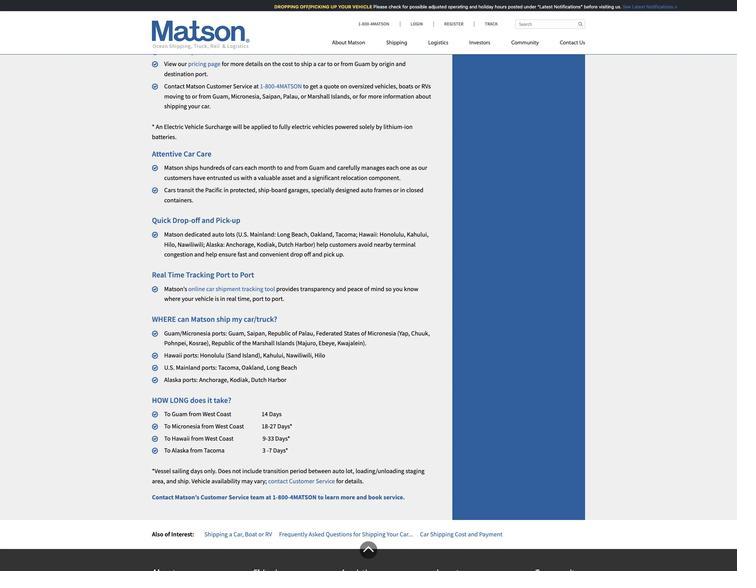 Task type: describe. For each thing, give the bounding box(es) containing it.
include
[[243, 467, 262, 475]]

contact for contact matson customer service at 1-800-4matson
[[164, 82, 185, 90]]

matson inside the matson dedicated auto lots (u.s. mainland: long beach, oakland, tacoma; hawaii: honolulu, kahului, hilo, nawiliwili; alaska: anchorage, kodiak, dutch harbor) help customers avoid nearby terminal congestion and help ensure fast and convenient drop off and pick up.
[[164, 230, 184, 238]]

0 horizontal spatial our
[[178, 60, 187, 68]]

up
[[327, 4, 333, 9]]

0 vertical spatial 1-800-4matson link
[[359, 21, 400, 27]]

shipping inside "link"
[[387, 40, 408, 46]]

and inside *vessel sailing days only. does not include transition period between auto lot, loading/unloading staging area, and ship. vehicle availability may vary;
[[166, 477, 177, 485]]

contact customer service link
[[268, 477, 335, 485]]

applied
[[251, 123, 271, 131]]

0 horizontal spatial mainland
[[176, 364, 201, 372]]

vary;
[[254, 477, 267, 485]]

Search search field
[[516, 20, 586, 29]]

where
[[152, 314, 176, 324]]

from down does
[[189, 410, 202, 418]]

shipping a car, boat or rv
[[205, 531, 272, 539]]

electric
[[164, 123, 184, 131]]

to for to guam from west coast                        14 days
[[164, 410, 171, 418]]

0 horizontal spatial u.s.
[[164, 364, 175, 372]]

1 vertical spatial 800-
[[265, 82, 277, 90]]

contact customer service for details.
[[268, 477, 364, 485]]

pick
[[324, 250, 335, 259]]

0 vertical spatial matson's
[[164, 285, 187, 293]]

moving
[[164, 92, 184, 100]]

the inside for more details on the cost to ship a car to or from guam by origin and destination port.
[[273, 60, 281, 68]]

guam up the cost to ship a car to honolulu from guam starts at $5,111.47.
[[217, 36, 233, 44]]

14
[[262, 410, 268, 418]]

2 vertical spatial 800-
[[278, 493, 290, 501]]

service.
[[384, 493, 405, 501]]

in right pacific
[[224, 186, 229, 194]]

guam down dropping
[[268, 23, 284, 31]]

service for 800-
[[229, 493, 249, 501]]

harbor)
[[295, 240, 316, 248]]

and inside provides transparency and peace of mind so you know where your vehicle is in real time, port to port.
[[336, 285, 346, 293]]

days* for to alaska from tacoma                              3 -7 days*
[[273, 447, 288, 455]]

customer for contact matson's customer service team at
[[201, 493, 228, 501]]

matson right can
[[191, 314, 215, 324]]

car,
[[234, 531, 244, 539]]

and left "pick"
[[313, 250, 323, 259]]

from down to guam from west coast                        14 days
[[202, 422, 214, 430]]

vehicle inside the * an electric vehicle surcharge will be applied to fully electric vehicles powered solely by lithium-ion batteries.
[[185, 123, 204, 131]]

view
[[164, 60, 177, 68]]

frequently asked questions for shipping your car...
[[279, 531, 413, 539]]

2 horizontal spatial 1-
[[359, 21, 362, 27]]

contact for contact matson's customer service team at 1-800-4matson to learn more and book service.
[[152, 493, 174, 501]]

by for lithium-
[[376, 123, 383, 131]]

car for cost to ship a car to u.s. mainland from guam starts at $2,826.24.
[[201, 23, 209, 31]]

0 horizontal spatial micronesia
[[172, 422, 200, 430]]

cost for cost to ship a car to guam from honolulu starts at $2,482.29.
[[164, 36, 176, 44]]

and right 'fast'
[[249, 250, 259, 259]]

or right moving
[[192, 92, 198, 100]]

shipping
[[164, 102, 187, 110]]

matson dedicated auto lots (u.s. mainland: long beach, oakland, tacoma; hawaii: honolulu, kahului, hilo, nawiliwili; alaska: anchorage, kodiak, dutch harbor) help customers avoid nearby terminal congestion and help ensure fast and convenient drop off and pick up.
[[164, 230, 429, 259]]

of inside "matson ships hundreds of cars each month to and from guam and carefully manages each one as our customers have entrusted us with a valuable asset and a significant relocation component."
[[226, 164, 231, 172]]

containers.
[[164, 196, 194, 204]]

your inside provides transparency and peace of mind so you know where your vehicle is in real time, port to port.
[[182, 295, 194, 303]]

top menu navigation
[[332, 37, 586, 51]]

auto inside the matson dedicated auto lots (u.s. mainland: long beach, oakland, tacoma; hawaii: honolulu, kahului, hilo, nawiliwili; alaska: anchorage, kodiak, dutch harbor) help customers avoid nearby terminal congestion and help ensure fast and convenient drop off and pick up.
[[212, 230, 224, 238]]

at up cost
[[289, 48, 294, 56]]

guam, inside to get a quote on oversized vehicles, boats or rvs moving to or from guam, micronesia, saipan, palau, or marshall islands, or for more information about shipping your car.
[[213, 92, 230, 100]]

1-800-4matson link for to get a quote on oversized vehicles, boats or rvs moving to or from guam, micronesia, saipan, palau, or marshall islands, or for more information about shipping your car.
[[260, 82, 302, 90]]

1 vertical spatial matson's
[[175, 493, 200, 501]]

auto inside *vessel sailing days only. does not include transition period between auto lot, loading/unloading staging area, and ship. vehicle availability may vary;
[[333, 467, 345, 475]]

2 vertical spatial 1-
[[273, 493, 278, 501]]

cars
[[233, 164, 244, 172]]

mind
[[371, 285, 385, 293]]

protected,
[[230, 186, 257, 194]]

palau, inside guam/micronesia ports: guam, saipan, republic of palau, federated states of micronesia (yap, chuuk, pohnpei, kosrae), republic of the marshall islands (majuro, ebeye, kwajalein).
[[299, 329, 315, 337]]

operating
[[444, 4, 464, 9]]

and up asset
[[284, 164, 294, 172]]

from up to alaska from tacoma                              3 -7 days*
[[191, 434, 204, 442]]

federated
[[316, 329, 343, 337]]

1 vertical spatial hawaii
[[172, 434, 190, 442]]

shipping link
[[376, 37, 418, 51]]

to inside provides transparency and peace of mind so you know where your vehicle is in real time, port to port.
[[265, 295, 271, 303]]

1 vertical spatial honolulu
[[217, 48, 241, 56]]

backtop image
[[360, 542, 378, 559]]

not
[[232, 467, 241, 475]]

0 vertical spatial help
[[317, 240, 328, 248]]

manages
[[362, 164, 385, 172]]

contact
[[268, 477, 288, 485]]

west for hawaii
[[205, 434, 218, 442]]

dutch inside the matson dedicated auto lots (u.s. mainland: long beach, oakland, tacoma; hawaii: honolulu, kahului, hilo, nawiliwili; alaska: anchorage, kodiak, dutch harbor) help customers avoid nearby terminal congestion and help ensure fast and convenient drop off and pick up.
[[278, 240, 294, 248]]

pricing page link
[[188, 60, 221, 68]]

guam up details
[[256, 48, 272, 56]]

one
[[400, 164, 410, 172]]

of up islands
[[292, 329, 298, 337]]

search image
[[579, 22, 583, 26]]

guam up cost to ship a car to u.s. mainland from guam starts at $2,826.24. on the top
[[217, 11, 233, 19]]

ship for cost to ship a car to guam from honolulu starts at $2,482.29.
[[184, 36, 195, 44]]

from up the cost to ship a car to honolulu from guam starts at $5,111.47.
[[234, 36, 246, 44]]

lot,
[[346, 467, 355, 475]]

anchorage, inside the matson dedicated auto lots (u.s. mainland: long beach, oakland, tacoma; hawaii: honolulu, kahului, hilo, nawiliwili; alaska: anchorage, kodiak, dutch harbor) help customers avoid nearby terminal congestion and help ensure fast and convenient drop off and pick up.
[[226, 240, 256, 248]]

on inside to get a quote on oversized vehicles, boats or rvs moving to or from guam, micronesia, saipan, palau, or marshall islands, or for more information about shipping your car.
[[341, 82, 348, 90]]

about matson
[[332, 40, 366, 46]]

about
[[332, 40, 347, 46]]

0 vertical spatial honolulu
[[248, 36, 272, 44]]

how long does it take?
[[152, 395, 232, 405]]

car/truck?
[[244, 314, 277, 324]]

0 vertical spatial car
[[184, 149, 195, 159]]

days* for to micronesia from west coast              18-27 days*
[[278, 422, 293, 430]]

customers inside "matson ships hundreds of cars each month to and from guam and carefully manages each one as our customers have entrusted us with a valuable asset and a significant relocation component."
[[164, 174, 192, 182]]

component.
[[369, 174, 401, 182]]

18-
[[262, 422, 270, 430]]

vehicles,
[[375, 82, 398, 90]]

from down cost to ship a car to guam from u.s. mainland starts at $3,157.76.
[[254, 23, 267, 31]]

rvs
[[422, 82, 431, 90]]

car inside for more details on the cost to ship a car to or from guam by origin and destination port.
[[318, 60, 326, 68]]

0 horizontal spatial kahului,
[[263, 351, 285, 359]]

between
[[309, 467, 331, 475]]

from up days
[[190, 447, 203, 455]]

a inside for more details on the cost to ship a car to or from guam by origin and destination port.
[[314, 60, 317, 68]]

car...
[[400, 531, 413, 539]]

at down off/picking
[[301, 11, 306, 19]]

contact matson customer service at 1-800-4matson
[[164, 82, 302, 90]]

0 horizontal spatial oakland,
[[242, 364, 266, 372]]

and left pick-
[[202, 216, 214, 225]]

marshall inside guam/micronesia ports: guam, saipan, republic of palau, federated states of micronesia (yap, chuuk, pohnpei, kosrae), republic of the marshall islands (majuro, ebeye, kwajalein).
[[252, 339, 275, 347]]

at left "$2,482.29."
[[289, 36, 294, 44]]

time,
[[238, 295, 251, 303]]

ship for cost to ship a car to guam from u.s. mainland starts at $3,157.76.
[[184, 11, 195, 19]]

days
[[269, 410, 282, 418]]

in left closed
[[400, 186, 405, 194]]

long inside the matson dedicated auto lots (u.s. mainland: long beach, oakland, tacoma; hawaii: honolulu, kahului, hilo, nawiliwili; alaska: anchorage, kodiak, dutch harbor) help customers avoid nearby terminal congestion and help ensure fast and convenient drop off and pick up.
[[277, 230, 290, 238]]

dropping
[[270, 4, 295, 9]]

from down cost to ship a car to guam from honolulu starts at $2,482.29.
[[243, 48, 255, 56]]

congestion
[[164, 250, 193, 259]]

us
[[580, 40, 586, 46]]

can
[[178, 314, 189, 324]]

customers inside the matson dedicated auto lots (u.s. mainland: long beach, oakland, tacoma; hawaii: honolulu, kahului, hilo, nawiliwili; alaska: anchorage, kodiak, dutch harbor) help customers avoid nearby terminal congestion and help ensure fast and convenient drop off and pick up.
[[330, 240, 357, 248]]

see
[[619, 4, 627, 9]]

to for to hawaii from west coast                       9-33 days*
[[164, 434, 171, 442]]

ports: left tacoma,
[[202, 364, 217, 372]]

1 vertical spatial days*
[[275, 434, 290, 442]]

guam inside "matson ships hundreds of cars each month to and from guam and carefully manages each one as our customers have entrusted us with a valuable asset and a significant relocation component."
[[309, 164, 325, 172]]

login link
[[400, 21, 434, 27]]

please
[[370, 4, 384, 9]]

2 horizontal spatial u.s.
[[248, 11, 258, 19]]

to for to micronesia from west coast              18-27 days*
[[164, 422, 171, 430]]

matson inside "matson ships hundreds of cars each month to and from guam and carefully manages each one as our customers have entrusted us with a valuable asset and a significant relocation component."
[[164, 164, 184, 172]]

ports: for guam,
[[212, 329, 227, 337]]

port
[[253, 295, 264, 303]]

micronesia,
[[231, 92, 261, 100]]

quote
[[324, 82, 339, 90]]

(u.s.
[[236, 230, 249, 238]]

0 horizontal spatial republic
[[212, 339, 235, 347]]

pacific
[[205, 186, 223, 194]]

or left rv
[[259, 531, 264, 539]]

and left payment
[[468, 531, 478, 539]]

west for guam
[[203, 410, 215, 418]]

0 vertical spatial hawaii
[[164, 351, 182, 359]]

pohnpei,
[[164, 339, 188, 347]]

frequently asked questions for shipping your car... link
[[279, 531, 413, 539]]

port. for to
[[272, 295, 285, 303]]

1 each from the left
[[245, 164, 257, 172]]

or down oversized at top
[[353, 92, 358, 100]]

alaska:
[[206, 240, 225, 248]]

track
[[485, 21, 498, 27]]

tracking
[[242, 285, 264, 293]]

0 horizontal spatial help
[[206, 250, 217, 259]]

you
[[393, 285, 403, 293]]

for right questions
[[354, 531, 361, 539]]

and up significant
[[326, 164, 336, 172]]

cost to ship a car to u.s. mainland from guam starts at $2,826.24.
[[164, 23, 334, 31]]

honolulu,
[[380, 230, 406, 238]]

for right check
[[399, 4, 405, 9]]

have
[[193, 174, 206, 182]]

or inside for more details on the cost to ship a car to or from guam by origin and destination port.
[[334, 60, 340, 68]]

dedicated
[[185, 230, 211, 238]]

2 horizontal spatial 800-
[[362, 21, 371, 27]]

1 vertical spatial long
[[267, 364, 280, 372]]

at up micronesia,
[[254, 82, 259, 90]]

get
[[310, 82, 318, 90]]

matson inside top menu navigation
[[348, 40, 366, 46]]

ports: for honolulu
[[184, 351, 199, 359]]

islands,
[[331, 92, 352, 100]]

hundreds
[[200, 164, 225, 172]]

take?
[[214, 395, 232, 405]]

your inside to get a quote on oversized vehicles, boats or rvs moving to or from guam, micronesia, saipan, palau, or marshall islands, or for more information about shipping your car.
[[188, 102, 200, 110]]

1 vertical spatial customer
[[289, 477, 315, 485]]

adjusted
[[425, 4, 443, 9]]

or left rvs on the right top
[[415, 82, 421, 90]]

2 vertical spatial more
[[341, 493, 355, 501]]

2 vertical spatial 4matson
[[290, 493, 317, 501]]

of right states at the bottom left of the page
[[361, 329, 367, 337]]

to alaska from tacoma                              3 -7 days*
[[164, 447, 288, 455]]

on inside for more details on the cost to ship a car to or from guam by origin and destination port.
[[264, 60, 271, 68]]

from up cost to ship a car to u.s. mainland from guam starts at $2,826.24. on the top
[[234, 11, 246, 19]]

frames
[[374, 186, 392, 194]]

up
[[232, 216, 241, 225]]

harbor
[[268, 376, 287, 384]]

transit
[[177, 186, 194, 194]]

to micronesia from west coast              18-27 days*
[[164, 422, 293, 430]]

to inside the * an electric vehicle surcharge will be applied to fully electric vehicles powered solely by lithium-ion batteries.
[[273, 123, 278, 131]]

matson down destination
[[186, 82, 205, 90]]

or up electric
[[301, 92, 307, 100]]

(majuro,
[[296, 339, 318, 347]]

and down nawiliwili;
[[194, 250, 205, 259]]

also of interest:
[[152, 531, 194, 539]]

blue matson logo with ocean, shipping, truck, rail and logistics written beneath it. image
[[152, 21, 250, 49]]

0 vertical spatial republic
[[268, 329, 291, 337]]

provides transparency and peace of mind so you know where your vehicle is in real time, port to port.
[[164, 285, 419, 303]]

to inside "matson ships hundreds of cars each month to and from guam and carefully manages each one as our customers have entrusted us with a valuable asset and a significant relocation component."
[[277, 164, 283, 172]]



Task type: vqa. For each thing, say whether or not it's contained in the screenshot.
off/Pick-
no



Task type: locate. For each thing, give the bounding box(es) containing it.
cost for cost to ship a car to honolulu from guam starts at $5,111.47.
[[164, 48, 176, 56]]

0 vertical spatial days*
[[278, 422, 293, 430]]

ports: down kosrae),
[[184, 351, 199, 359]]

hawaii up sailing
[[172, 434, 190, 442]]

1 horizontal spatial port.
[[272, 295, 285, 303]]

ports: inside guam/micronesia ports: guam, saipan, republic of palau, federated states of micronesia (yap, chuuk, pohnpei, kosrae), republic of the marshall islands (majuro, ebeye, kwajalein).
[[212, 329, 227, 337]]

1 vertical spatial our
[[419, 164, 428, 172]]

0 horizontal spatial customers
[[164, 174, 192, 182]]

contact for contact us
[[560, 40, 579, 46]]

asked
[[309, 531, 325, 539]]

the inside cars transit the pacific in protected, ship-board garages, specially designed auto frames or in closed containers.
[[196, 186, 204, 194]]

days* right the 27
[[278, 422, 293, 430]]

2 horizontal spatial mainland
[[259, 11, 284, 19]]

1 vertical spatial contact
[[164, 82, 185, 90]]

1 horizontal spatial car
[[420, 531, 429, 539]]

mainland up cost to ship a car to guam from honolulu starts at $2,482.29.
[[229, 23, 253, 31]]

hilo
[[315, 351, 326, 359]]

transparency
[[301, 285, 335, 293]]

of right also
[[165, 531, 170, 539]]

1 vertical spatial kodiak,
[[230, 376, 250, 384]]

of up (sand
[[236, 339, 241, 347]]

community link
[[501, 37, 550, 51]]

0 vertical spatial kodiak,
[[257, 240, 277, 248]]

off up dedicated at the top
[[191, 216, 200, 225]]

latest
[[629, 4, 642, 9]]

kahului, down islands
[[263, 351, 285, 359]]

2 vertical spatial west
[[205, 434, 218, 442]]

marshall up island),
[[252, 339, 275, 347]]

kodiak, inside the matson dedicated auto lots (u.s. mainland: long beach, oakland, tacoma; hawaii: honolulu, kahului, hilo, nawiliwili; alaska: anchorage, kodiak, dutch harbor) help customers avoid nearby terminal congestion and help ensure fast and convenient drop off and pick up.
[[257, 240, 277, 248]]

0 horizontal spatial 1-
[[260, 82, 265, 90]]

2 vertical spatial auto
[[333, 467, 345, 475]]

0 vertical spatial 1-
[[359, 21, 362, 27]]

online car shipment tracking tool link
[[189, 285, 275, 293]]

0 vertical spatial mainland
[[259, 11, 284, 19]]

origin
[[379, 60, 395, 68]]

0 vertical spatial oakland,
[[311, 230, 334, 238]]

or right frames
[[394, 186, 399, 194]]

u.s. mainland ports: tacoma, oakland, long beach
[[164, 364, 297, 372]]

for left 'details.'
[[337, 477, 344, 485]]

0 horizontal spatial more
[[231, 60, 244, 68]]

west up to alaska from tacoma                              3 -7 days*
[[205, 434, 218, 442]]

and inside for more details on the cost to ship a car to or from guam by origin and destination port.
[[396, 60, 406, 68]]

0 vertical spatial service
[[233, 82, 252, 90]]

1-800-4matson link down the contact customer service link
[[273, 493, 317, 501]]

west for micronesia
[[216, 422, 228, 430]]

honolulu down cost to ship a car to guam from honolulu starts at $2,482.29.
[[217, 48, 241, 56]]

2 vertical spatial contact
[[152, 493, 174, 501]]

days* right "33" in the bottom left of the page
[[275, 434, 290, 442]]

2 vertical spatial customer
[[201, 493, 228, 501]]

micronesia inside guam/micronesia ports: guam, saipan, republic of palau, federated states of micronesia (yap, chuuk, pohnpei, kosrae), republic of the marshall islands (majuro, ebeye, kwajalein).
[[368, 329, 396, 337]]

customer
[[207, 82, 232, 90], [289, 477, 315, 485], [201, 493, 228, 501]]

port. inside for more details on the cost to ship a car to or from guam by origin and destination port.
[[195, 70, 208, 78]]

1 horizontal spatial dutch
[[278, 240, 294, 248]]

auto left lot,
[[333, 467, 345, 475]]

our right as on the top right of the page
[[419, 164, 428, 172]]

at up "$2,482.29."
[[301, 23, 306, 31]]

matson right about
[[348, 40, 366, 46]]

drop-
[[173, 216, 191, 225]]

guam, inside guam/micronesia ports: guam, saipan, republic of palau, federated states of micronesia (yap, chuuk, pohnpei, kosrae), republic of the marshall islands (majuro, ebeye, kwajalein).
[[229, 329, 246, 337]]

long
[[277, 230, 290, 238], [267, 364, 280, 372]]

1 to from the top
[[164, 410, 171, 418]]

by for origin
[[372, 60, 378, 68]]

learn
[[325, 493, 340, 501]]

section
[[444, 0, 594, 520]]

of inside provides transparency and peace of mind so you know where your vehicle is in real time, port to port.
[[365, 285, 370, 293]]

to for to alaska from tacoma                              3 -7 days*
[[164, 447, 171, 455]]

1 horizontal spatial the
[[243, 339, 251, 347]]

1 vertical spatial mainland
[[229, 23, 253, 31]]

by inside the * an electric vehicle surcharge will be applied to fully electric vehicles powered solely by lithium-ion batteries.
[[376, 123, 383, 131]]

car
[[201, 11, 209, 19], [201, 23, 209, 31], [201, 36, 209, 44], [201, 48, 209, 56], [318, 60, 326, 68], [206, 285, 215, 293]]

port. down tool
[[272, 295, 285, 303]]

1 horizontal spatial republic
[[268, 329, 291, 337]]

pricing
[[188, 60, 207, 68]]

saipan, inside guam/micronesia ports: guam, saipan, republic of palau, federated states of micronesia (yap, chuuk, pohnpei, kosrae), republic of the marshall islands (majuro, ebeye, kwajalein).
[[247, 329, 267, 337]]

guam,
[[213, 92, 230, 100], [229, 329, 246, 337]]

micronesia left (yap,
[[368, 329, 396, 337]]

and left "ship."
[[166, 477, 177, 485]]

by left origin
[[372, 60, 378, 68]]

service for 4matson
[[233, 82, 252, 90]]

1 vertical spatial marshall
[[252, 339, 275, 347]]

0 vertical spatial u.s.
[[248, 11, 258, 19]]

customer down period
[[289, 477, 315, 485]]

1 vertical spatial republic
[[212, 339, 235, 347]]

boats
[[399, 82, 414, 90]]

0 vertical spatial 4matson
[[371, 21, 390, 27]]

None search field
[[516, 20, 586, 29]]

0 horizontal spatial auto
[[212, 230, 224, 238]]

$2,826.24.
[[307, 23, 334, 31]]

cost
[[164, 11, 176, 19], [164, 23, 176, 31], [164, 36, 176, 44], [164, 48, 176, 56], [455, 531, 467, 539]]

kodiak, down u.s. mainland ports: tacoma, oakland, long beach
[[230, 376, 250, 384]]

or inside cars transit the pacific in protected, ship-board garages, specially designed auto frames or in closed containers.
[[394, 186, 399, 194]]

0 vertical spatial by
[[372, 60, 378, 68]]

car shipping cost and payment
[[420, 531, 503, 539]]

our up destination
[[178, 60, 187, 68]]

on up islands,
[[341, 82, 348, 90]]

1 horizontal spatial customers
[[330, 240, 357, 248]]

car for cost to ship a car to honolulu from guam starts at $5,111.47.
[[201, 48, 209, 56]]

honolulu down cost to ship a car to u.s. mainland from guam starts at $2,826.24. on the top
[[248, 36, 272, 44]]

kahului, inside the matson dedicated auto lots (u.s. mainland: long beach, oakland, tacoma; hawaii: honolulu, kahului, hilo, nawiliwili; alaska: anchorage, kodiak, dutch harbor) help customers avoid nearby terminal congestion and help ensure fast and convenient drop off and pick up.
[[407, 230, 429, 238]]

1 vertical spatial more
[[368, 92, 382, 100]]

1 horizontal spatial help
[[317, 240, 328, 248]]

0 vertical spatial 800-
[[362, 21, 371, 27]]

7
[[269, 447, 272, 455]]

valuable
[[258, 174, 281, 182]]

team
[[250, 493, 265, 501]]

0 horizontal spatial off
[[191, 216, 200, 225]]

service down may
[[229, 493, 249, 501]]

1 horizontal spatial on
[[341, 82, 348, 90]]

port. for destination
[[195, 70, 208, 78]]

ship-
[[258, 186, 272, 194]]

2 port from the left
[[240, 270, 254, 280]]

kosrae),
[[189, 339, 210, 347]]

questions
[[326, 531, 352, 539]]

cost for cost to ship a car to u.s. mainland from guam starts at $2,826.24.
[[164, 23, 176, 31]]

of
[[226, 164, 231, 172], [365, 285, 370, 293], [292, 329, 298, 337], [361, 329, 367, 337], [236, 339, 241, 347], [165, 531, 170, 539]]

port. down pricing page link
[[195, 70, 208, 78]]

u.s. down the pohnpei,
[[164, 364, 175, 372]]

cost for cost to ship a car to guam from u.s. mainland starts at $3,157.76.
[[164, 11, 176, 19]]

quick
[[152, 216, 171, 225]]

cost
[[282, 60, 293, 68]]

logistics
[[429, 40, 449, 46]]

ports: for anchorage,
[[183, 376, 198, 384]]

more inside to get a quote on oversized vehicles, boats or rvs moving to or from guam, micronesia, saipan, palau, or marshall islands, or for more information about shipping your car.
[[368, 92, 382, 100]]

from down about matson
[[341, 60, 354, 68]]

specially
[[312, 186, 335, 194]]

kahului,
[[407, 230, 429, 238], [263, 351, 285, 359]]

your left car.
[[188, 102, 200, 110]]

port. inside provides transparency and peace of mind so you know where your vehicle is in real time, port to port.
[[272, 295, 285, 303]]

0 horizontal spatial marshall
[[252, 339, 275, 347]]

contact inside top menu navigation
[[560, 40, 579, 46]]

ports: down where can matson ship my car/truck?
[[212, 329, 227, 337]]

auto
[[361, 186, 373, 194], [212, 230, 224, 238], [333, 467, 345, 475]]

0 horizontal spatial the
[[196, 186, 204, 194]]

2 vertical spatial days*
[[273, 447, 288, 455]]

convenient
[[260, 250, 289, 259]]

1 horizontal spatial kodiak,
[[257, 240, 277, 248]]

dutch up "drop"
[[278, 240, 294, 248]]

1 vertical spatial vehicle
[[192, 477, 210, 485]]

by inside for more details on the cost to ship a car to or from guam by origin and destination port.
[[372, 60, 378, 68]]

off down harbor)
[[304, 250, 311, 259]]

0 horizontal spatial kodiak,
[[230, 376, 250, 384]]

1 vertical spatial auto
[[212, 230, 224, 238]]

and up garages,
[[297, 174, 307, 182]]

0 vertical spatial palau,
[[283, 92, 300, 100]]

each left one in the top of the page
[[387, 164, 399, 172]]

car for cost to ship a car to guam from u.s. mainland starts at $3,157.76.
[[201, 11, 209, 19]]

0 vertical spatial auto
[[361, 186, 373, 194]]

oversized
[[349, 82, 374, 90]]

surcharge
[[205, 123, 232, 131]]

may
[[242, 477, 253, 485]]

saipan, inside to get a quote on oversized vehicles, boats or rvs moving to or from guam, micronesia, saipan, palau, or marshall islands, or for more information about shipping your car.
[[263, 92, 282, 100]]

1 horizontal spatial port
[[240, 270, 254, 280]]

u.s. up cost to ship a car to u.s. mainland from guam starts at $2,826.24. on the top
[[248, 11, 258, 19]]

guam, down contact matson customer service at 1-800-4matson
[[213, 92, 230, 100]]

shipping a car, boat or rv link
[[205, 531, 272, 539]]

0 horizontal spatial 800-
[[265, 82, 277, 90]]

availability
[[212, 477, 240, 485]]

service down between
[[316, 477, 335, 485]]

each
[[245, 164, 257, 172], [387, 164, 399, 172]]

1 horizontal spatial 800-
[[278, 493, 290, 501]]

in inside provides transparency and peace of mind so you know where your vehicle is in real time, port to port.
[[220, 295, 225, 303]]

for inside for more details on the cost to ship a car to or from guam by origin and destination port.
[[222, 60, 229, 68]]

kodiak,
[[257, 240, 277, 248], [230, 376, 250, 384]]

a inside to get a quote on oversized vehicles, boats or rvs moving to or from guam, micronesia, saipan, palau, or marshall islands, or for more information about shipping your car.
[[320, 82, 323, 90]]

2 vertical spatial service
[[229, 493, 249, 501]]

a
[[196, 11, 199, 19], [196, 23, 199, 31], [196, 36, 199, 44], [196, 48, 199, 56], [314, 60, 317, 68], [320, 82, 323, 90], [254, 174, 257, 182], [308, 174, 311, 182], [229, 531, 232, 539]]

(yap,
[[398, 329, 410, 337]]

the up hawaii ports: honolulu (sand island), kahului, nawiliwili, hilo in the bottom left of the page
[[243, 339, 251, 347]]

vehicle inside *vessel sailing days only. does not include transition period between auto lot, loading/unloading staging area, and ship. vehicle availability may vary;
[[192, 477, 210, 485]]

27
[[270, 422, 276, 430]]

0 vertical spatial anchorage,
[[226, 240, 256, 248]]

0 vertical spatial on
[[264, 60, 271, 68]]

ship
[[184, 11, 195, 19], [184, 23, 195, 31], [184, 36, 195, 44], [184, 48, 195, 56], [301, 60, 312, 68], [217, 314, 231, 324]]

ship for cost to ship a car to u.s. mainland from guam starts at $2,826.24.
[[184, 23, 195, 31]]

1 vertical spatial west
[[216, 422, 228, 430]]

1 horizontal spatial each
[[387, 164, 399, 172]]

1 vertical spatial by
[[376, 123, 383, 131]]

ship for cost to ship a car to honolulu from guam starts at $5,111.47.
[[184, 48, 195, 56]]

auto left frames
[[361, 186, 373, 194]]

your
[[334, 4, 347, 9]]

1 horizontal spatial mainland
[[229, 23, 253, 31]]

1 vertical spatial dutch
[[251, 376, 267, 384]]

customer down page
[[207, 82, 232, 90]]

off inside the matson dedicated auto lots (u.s. mainland: long beach, oakland, tacoma; hawaii: honolulu, kahului, hilo, nawiliwili; alaska: anchorage, kodiak, dutch harbor) help customers avoid nearby terminal congestion and help ensure fast and convenient drop off and pick up.
[[304, 250, 311, 259]]

car shipping cost and payment link
[[420, 531, 503, 539]]

0 horizontal spatial port
[[216, 270, 230, 280]]

guam, down the my
[[229, 329, 246, 337]]

0 vertical spatial contact
[[560, 40, 579, 46]]

and right origin
[[396, 60, 406, 68]]

from
[[234, 11, 246, 19], [254, 23, 267, 31], [234, 36, 246, 44], [243, 48, 255, 56], [341, 60, 354, 68], [199, 92, 211, 100], [295, 164, 308, 172], [189, 410, 202, 418], [202, 422, 214, 430], [191, 434, 204, 442], [190, 447, 203, 455]]

guam inside for more details on the cost to ship a car to or from guam by origin and destination port.
[[355, 60, 371, 68]]

ship inside for more details on the cost to ship a car to or from guam by origin and destination port.
[[301, 60, 312, 68]]

1 horizontal spatial more
[[341, 493, 355, 501]]

800- down for more details on the cost to ship a car to or from guam by origin and destination port.
[[265, 82, 277, 90]]

more inside for more details on the cost to ship a car to or from guam by origin and destination port.
[[231, 60, 244, 68]]

2 vertical spatial 1-800-4matson link
[[273, 493, 317, 501]]

help down the alaska: on the top left of page
[[206, 250, 217, 259]]

the left cost
[[273, 60, 281, 68]]

customers up up.
[[330, 240, 357, 248]]

0 horizontal spatial car
[[184, 149, 195, 159]]

be
[[244, 123, 250, 131]]

our
[[178, 60, 187, 68], [419, 164, 428, 172]]

customer down availability on the left of the page
[[201, 493, 228, 501]]

and left peace
[[336, 285, 346, 293]]

your
[[188, 102, 200, 110], [182, 295, 194, 303]]

dutch left harbor
[[251, 376, 267, 384]]

palau, inside to get a quote on oversized vehicles, boats or rvs moving to or from guam, micronesia, saipan, palau, or marshall islands, or for more information about shipping your car.
[[283, 92, 300, 100]]

contact us
[[560, 40, 586, 46]]

dutch
[[278, 240, 294, 248], [251, 376, 267, 384]]

*vessel sailing days only. does not include transition period between auto lot, loading/unloading staging area, and ship. vehicle availability may vary;
[[152, 467, 425, 485]]

4matson down the contact customer service link
[[290, 493, 317, 501]]

1- down vehicle
[[359, 21, 362, 27]]

also
[[152, 531, 163, 539]]

0 vertical spatial customers
[[164, 174, 192, 182]]

3 to from the top
[[164, 434, 171, 442]]

1 vertical spatial 1-
[[260, 82, 265, 90]]

at
[[301, 11, 306, 19], [301, 23, 306, 31], [289, 36, 294, 44], [289, 48, 294, 56], [254, 82, 259, 90], [266, 493, 272, 501]]

kodiak, down mainland:
[[257, 240, 277, 248]]

for down oversized at top
[[360, 92, 367, 100]]

2 horizontal spatial more
[[368, 92, 382, 100]]

and left the holiday
[[466, 4, 474, 9]]

car.
[[202, 102, 211, 110]]

or down about
[[334, 60, 340, 68]]

0 vertical spatial alaska
[[164, 376, 181, 384]]

1 horizontal spatial micronesia
[[368, 329, 396, 337]]

footer
[[0, 542, 738, 571]]

alaska up sailing
[[172, 447, 189, 455]]

investors
[[470, 40, 491, 46]]

ensure
[[219, 250, 237, 259]]

customer for contact matson customer service at
[[207, 82, 232, 90]]

destination
[[164, 70, 194, 78]]

the
[[273, 60, 281, 68], [196, 186, 204, 194], [243, 339, 251, 347]]

auto inside cars transit the pacific in protected, ship-board garages, specially designed auto frames or in closed containers.
[[361, 186, 373, 194]]

long up harbor
[[267, 364, 280, 372]]

1 vertical spatial micronesia
[[172, 422, 200, 430]]

attentive
[[152, 149, 182, 159]]

2 each from the left
[[387, 164, 399, 172]]

designed
[[336, 186, 360, 194]]

vehicle
[[195, 295, 214, 303]]

1 port from the left
[[216, 270, 230, 280]]

with
[[241, 174, 253, 182]]

of left mind
[[365, 285, 370, 293]]

0 vertical spatial your
[[188, 102, 200, 110]]

vehicles
[[313, 123, 334, 131]]

from inside "matson ships hundreds of cars each month to and from guam and carefully manages each one as our customers have entrusted us with a valuable asset and a significant relocation component."
[[295, 164, 308, 172]]

information
[[383, 92, 415, 100]]

the down have
[[196, 186, 204, 194]]

contact left us
[[560, 40, 579, 46]]

relocation
[[341, 174, 368, 182]]

0 vertical spatial micronesia
[[368, 329, 396, 337]]

1 vertical spatial saipan,
[[247, 329, 267, 337]]

2 to from the top
[[164, 422, 171, 430]]

1 vertical spatial guam,
[[229, 329, 246, 337]]

1 horizontal spatial auto
[[333, 467, 345, 475]]

powered
[[335, 123, 358, 131]]

0 horizontal spatial dutch
[[251, 376, 267, 384]]

ship.
[[178, 477, 190, 485]]

1-800-4matson link for to learn more and book service.
[[273, 493, 317, 501]]

about matson link
[[332, 37, 376, 51]]

long left beach,
[[277, 230, 290, 238]]

off/picking
[[296, 4, 326, 9]]

marshall inside to get a quote on oversized vehicles, boats or rvs moving to or from guam, micronesia, saipan, palau, or marshall islands, or for more information about shipping your car.
[[308, 92, 330, 100]]

1 vertical spatial on
[[341, 82, 348, 90]]

and left the book
[[357, 493, 367, 501]]

west down to guam from west coast                        14 days
[[216, 422, 228, 430]]

1 vertical spatial car
[[420, 531, 429, 539]]

1 vertical spatial anchorage,
[[199, 376, 229, 384]]

4 to from the top
[[164, 447, 171, 455]]

1 vertical spatial alaska
[[172, 447, 189, 455]]

1 vertical spatial customers
[[330, 240, 357, 248]]

1 vertical spatial 4matson
[[277, 82, 302, 90]]

guam down about matson link
[[355, 60, 371, 68]]

know
[[404, 285, 419, 293]]

car up ships
[[184, 149, 195, 159]]

from up car.
[[199, 92, 211, 100]]

sailing
[[172, 467, 189, 475]]

1 vertical spatial u.s.
[[217, 23, 227, 31]]

saipan, down car/truck?
[[247, 329, 267, 337]]

for inside to get a quote on oversized vehicles, boats or rvs moving to or from guam, micronesia, saipan, palau, or marshall islands, or for more information about shipping your car.
[[360, 92, 367, 100]]

by right solely
[[376, 123, 383, 131]]

2 horizontal spatial auto
[[361, 186, 373, 194]]

auto up the alaska: on the top left of page
[[212, 230, 224, 238]]

at right team
[[266, 493, 272, 501]]

0 vertical spatial more
[[231, 60, 244, 68]]

0 vertical spatial saipan,
[[263, 92, 282, 100]]

from inside for more details on the cost to ship a car to or from guam by origin and destination port.
[[341, 60, 354, 68]]

to hawaii from west coast                       9-33 days*
[[164, 434, 290, 442]]

peace
[[348, 285, 363, 293]]

from inside to get a quote on oversized vehicles, boats or rvs moving to or from guam, micronesia, saipan, palau, or marshall islands, or for more information about shipping your car.
[[199, 92, 211, 100]]

2 vertical spatial honolulu
[[200, 351, 225, 359]]

800- down vehicle
[[362, 21, 371, 27]]

our inside "matson ships hundreds of cars each month to and from guam and carefully manages each one as our customers have entrusted us with a valuable asset and a significant relocation component."
[[419, 164, 428, 172]]

from up asset
[[295, 164, 308, 172]]

nearby
[[374, 240, 392, 248]]

an
[[156, 123, 163, 131]]

alaska up long
[[164, 376, 181, 384]]

guam down long
[[172, 410, 188, 418]]

1 vertical spatial service
[[316, 477, 335, 485]]

tacoma,
[[218, 364, 241, 372]]

1 vertical spatial off
[[304, 250, 311, 259]]

vehicle right the electric
[[185, 123, 204, 131]]

guam up significant
[[309, 164, 325, 172]]

republic up (sand
[[212, 339, 235, 347]]

the inside guam/micronesia ports: guam, saipan, republic of palau, federated states of micronesia (yap, chuuk, pohnpei, kosrae), republic of the marshall islands (majuro, ebeye, kwajalein).
[[243, 339, 251, 347]]

it
[[208, 395, 212, 405]]

car for cost to ship a car to guam from honolulu starts at $2,482.29.
[[201, 36, 209, 44]]

starts
[[285, 11, 300, 19], [285, 23, 300, 31], [273, 36, 288, 44], [273, 48, 288, 56]]

palau, down for more details on the cost to ship a car to or from guam by origin and destination port.
[[283, 92, 300, 100]]

1 horizontal spatial 1-
[[273, 493, 278, 501]]

1- up micronesia,
[[260, 82, 265, 90]]

oakland, inside the matson dedicated auto lots (u.s. mainland: long beach, oakland, tacoma; hawaii: honolulu, kahului, hilo, nawiliwili; alaska: anchorage, kodiak, dutch harbor) help customers avoid nearby terminal congestion and help ensure fast and convenient drop off and pick up.
[[311, 230, 334, 238]]

kwajalein).
[[338, 339, 367, 347]]

details.
[[345, 477, 364, 485]]

as
[[412, 164, 417, 172]]



